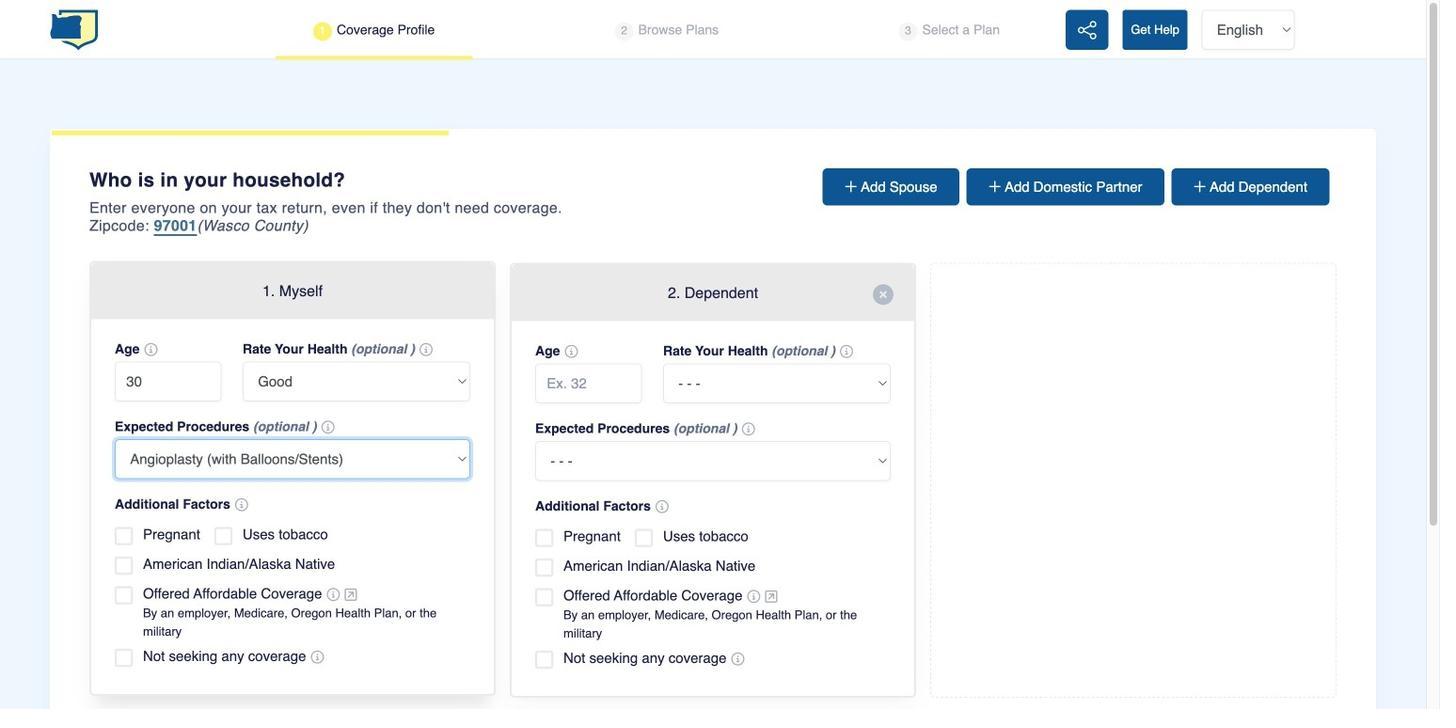 Task type: describe. For each thing, give the bounding box(es) containing it.
ex. 32 text field for external link square icon
[[535, 364, 642, 404]]

share image
[[1078, 20, 1097, 41]]

ex. 32 text field for external link square image
[[115, 362, 222, 402]]

2 plus image from the left
[[1194, 180, 1210, 194]]

external link square image
[[765, 590, 778, 604]]



Task type: locate. For each thing, give the bounding box(es) containing it.
plus image
[[845, 180, 861, 194], [1194, 180, 1210, 194]]

0 horizontal spatial ex. 32 text field
[[115, 362, 222, 402]]

info circle image
[[144, 344, 158, 357], [420, 344, 433, 357], [742, 423, 755, 436], [235, 499, 248, 512], [747, 591, 761, 604], [311, 651, 324, 664], [731, 653, 745, 666]]

plus image
[[989, 180, 1005, 194]]

Ex. 32 text field
[[115, 362, 222, 402], [535, 364, 642, 404]]

times circle image
[[873, 285, 894, 305]]

external link square image
[[345, 588, 357, 602]]

1 horizontal spatial ex. 32 text field
[[535, 364, 642, 404]]

1 plus image from the left
[[845, 180, 861, 194]]

0 horizontal spatial plus image
[[845, 180, 861, 194]]

state logo image
[[50, 9, 98, 51]]

info circle image
[[565, 346, 578, 359], [840, 346, 853, 359], [322, 421, 335, 434], [656, 501, 669, 514], [327, 589, 340, 602]]

1 horizontal spatial plus image
[[1194, 180, 1210, 194]]



